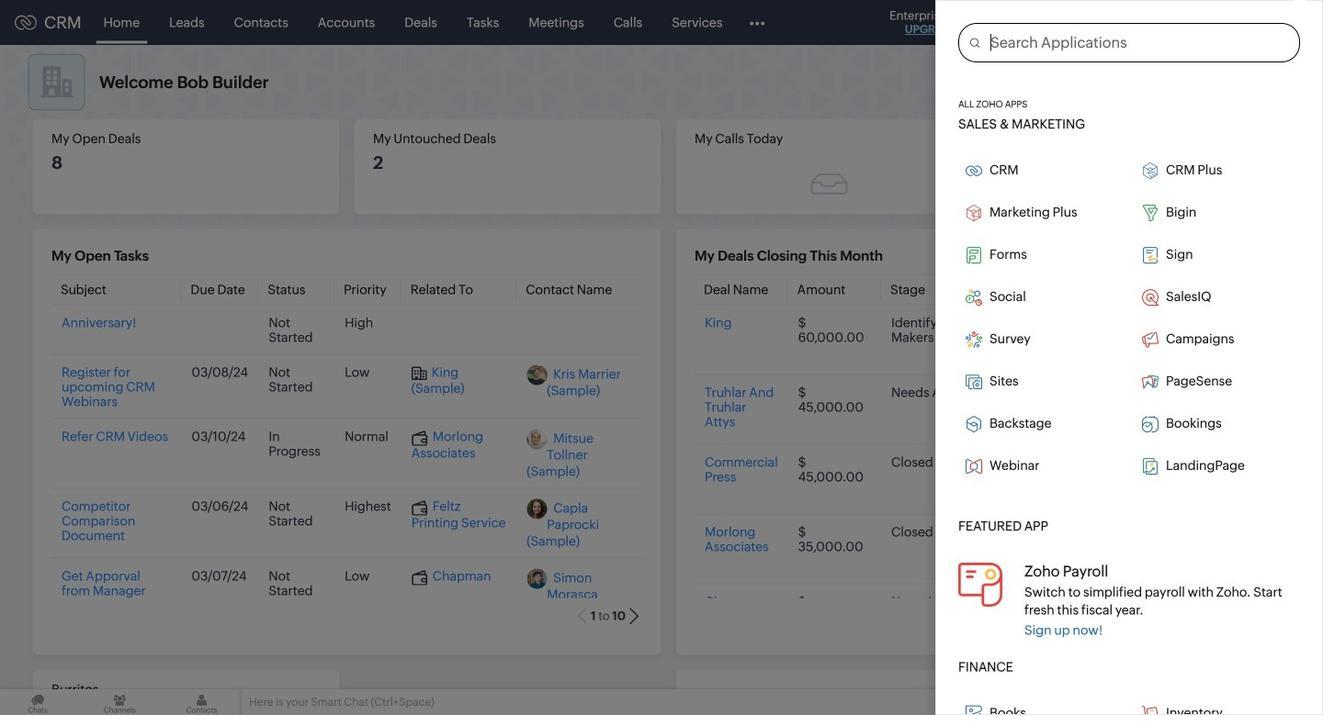 Task type: locate. For each thing, give the bounding box(es) containing it.
logo image
[[15, 15, 37, 30]]

zoho payroll image
[[958, 563, 1002, 607]]

calendar image
[[1128, 15, 1144, 30]]

search image
[[1056, 15, 1071, 30]]

signals image
[[1093, 15, 1106, 30]]

chats image
[[0, 690, 76, 716]]



Task type: describe. For each thing, give the bounding box(es) containing it.
channels image
[[82, 690, 157, 716]]

profile element
[[1229, 0, 1281, 45]]

Search Applications text field
[[979, 24, 1299, 61]]

search element
[[1045, 0, 1082, 45]]

profile image
[[1240, 8, 1270, 37]]

signals element
[[1082, 0, 1117, 45]]

contacts image
[[164, 690, 239, 716]]



Task type: vqa. For each thing, say whether or not it's contained in the screenshot.
contacts 'image'
yes



